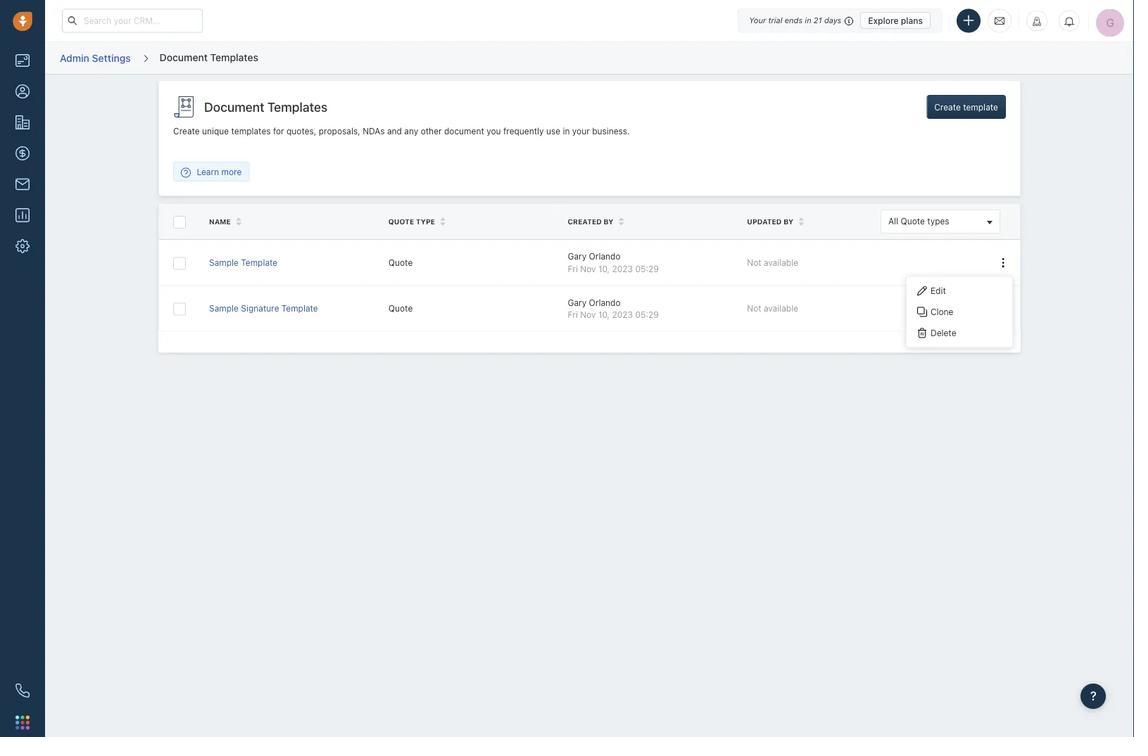 Task type: locate. For each thing, give the bounding box(es) containing it.
1 vertical spatial document
[[204, 99, 264, 114]]

type
[[416, 218, 435, 226]]

2 gary orlando fri nov 10, 2023 05:29 from the top
[[568, 298, 659, 320]]

0 vertical spatial not
[[747, 258, 762, 268]]

template
[[241, 258, 278, 268], [282, 304, 318, 314]]

1 fri from the top
[[568, 264, 578, 274]]

0 vertical spatial nov
[[580, 264, 596, 274]]

orlando for sample signature template
[[589, 298, 621, 308]]

create for create unique templates for quotes, proposals, ndas and any other document you frequently use in your business.
[[173, 126, 200, 136]]

not available for sample signature template
[[747, 304, 799, 314]]

2023
[[612, 264, 633, 274], [612, 310, 633, 320]]

21
[[814, 16, 822, 25]]

1 vertical spatial 2023
[[612, 310, 633, 320]]

1 horizontal spatial template
[[282, 304, 318, 314]]

05:29
[[635, 264, 659, 274], [635, 310, 659, 320]]

and
[[387, 126, 402, 136]]

sample
[[209, 258, 239, 268], [209, 304, 239, 314]]

1 vertical spatial gary
[[568, 298, 587, 308]]

2 sample from the top
[[209, 304, 239, 314]]

sample down name
[[209, 258, 239, 268]]

0 horizontal spatial by
[[604, 218, 614, 226]]

1 vertical spatial 05:29
[[635, 310, 659, 320]]

2 not available from the top
[[747, 304, 799, 314]]

2 nov from the top
[[580, 310, 596, 320]]

updated by
[[747, 218, 794, 226]]

admin
[[60, 52, 89, 64]]

by right created
[[604, 218, 614, 226]]

0 vertical spatial orlando
[[589, 252, 621, 262]]

1 by from the left
[[604, 218, 614, 226]]

create left template
[[935, 102, 961, 112]]

10, for sample template
[[598, 264, 610, 274]]

fri for sample template
[[568, 264, 578, 274]]

10, for sample signature template
[[598, 310, 610, 320]]

2 available from the top
[[764, 304, 799, 314]]

in left 21
[[805, 16, 812, 25]]

create
[[935, 102, 961, 112], [173, 126, 200, 136]]

1 vertical spatial sample
[[209, 304, 239, 314]]

Search your CRM... text field
[[62, 9, 203, 33]]

available for sample template
[[764, 258, 799, 268]]

1 not available from the top
[[747, 258, 799, 268]]

in
[[805, 16, 812, 25], [563, 126, 570, 136]]

1 not from the top
[[747, 258, 762, 268]]

10,
[[598, 264, 610, 274], [598, 310, 610, 320]]

nov
[[580, 264, 596, 274], [580, 310, 596, 320]]

0 vertical spatial 2023
[[612, 264, 633, 274]]

sample for sample signature template
[[209, 304, 239, 314]]

all quote types
[[889, 217, 950, 226]]

0 vertical spatial document
[[160, 51, 208, 63]]

1 available from the top
[[764, 258, 799, 268]]

0 vertical spatial fri
[[568, 264, 578, 274]]

0 vertical spatial gary
[[568, 252, 587, 262]]

fri
[[568, 264, 578, 274], [568, 310, 578, 320]]

gary orlando fri nov 10, 2023 05:29
[[568, 252, 659, 274], [568, 298, 659, 320]]

phone element
[[8, 677, 37, 706]]

not
[[747, 258, 762, 268], [747, 304, 762, 314]]

quote type
[[389, 218, 435, 226]]

2 fri from the top
[[568, 310, 578, 320]]

0 horizontal spatial create
[[173, 126, 200, 136]]

1 vertical spatial template
[[282, 304, 318, 314]]

0 vertical spatial templates
[[210, 51, 258, 63]]

0 vertical spatial available
[[764, 258, 799, 268]]

1 vertical spatial nov
[[580, 310, 596, 320]]

types
[[928, 217, 950, 226]]

1 vertical spatial fri
[[568, 310, 578, 320]]

document up templates
[[204, 99, 264, 114]]

document
[[444, 126, 484, 136]]

1 horizontal spatial in
[[805, 16, 812, 25]]

2 gary from the top
[[568, 298, 587, 308]]

0 horizontal spatial templates
[[210, 51, 258, 63]]

gary
[[568, 252, 587, 262], [568, 298, 587, 308]]

1 horizontal spatial create
[[935, 102, 961, 112]]

quote
[[901, 217, 925, 226], [389, 218, 414, 226], [389, 258, 413, 268], [389, 304, 413, 314]]

not available
[[747, 258, 799, 268], [747, 304, 799, 314]]

0 vertical spatial 10,
[[598, 264, 610, 274]]

1 orlando from the top
[[589, 252, 621, 262]]

1 vertical spatial in
[[563, 126, 570, 136]]

2 orlando from the top
[[589, 298, 621, 308]]

1 10, from the top
[[598, 264, 610, 274]]

1 2023 from the top
[[612, 264, 633, 274]]

orlando
[[589, 252, 621, 262], [589, 298, 621, 308]]

for
[[273, 126, 284, 136]]

your trial ends in 21 days
[[749, 16, 842, 25]]

trial
[[768, 16, 783, 25]]

sample for sample template
[[209, 258, 239, 268]]

1 vertical spatial create
[[173, 126, 200, 136]]

create template
[[935, 102, 998, 112]]

1 05:29 from the top
[[635, 264, 659, 274]]

nov for sample signature template
[[580, 310, 596, 320]]

1 gary from the top
[[568, 252, 587, 262]]

you
[[487, 126, 501, 136]]

0 vertical spatial not available
[[747, 258, 799, 268]]

1 vertical spatial not
[[747, 304, 762, 314]]

template up signature
[[241, 258, 278, 268]]

by
[[604, 218, 614, 226], [784, 218, 794, 226]]

1 vertical spatial not available
[[747, 304, 799, 314]]

2 10, from the top
[[598, 310, 610, 320]]

by for created by
[[604, 218, 614, 226]]

templates
[[231, 126, 271, 136]]

available
[[764, 258, 799, 268], [764, 304, 799, 314]]

by for updated by
[[784, 218, 794, 226]]

fri for sample signature template
[[568, 310, 578, 320]]

quote inside button
[[901, 217, 925, 226]]

1 nov from the top
[[580, 264, 596, 274]]

1 gary orlando fri nov 10, 2023 05:29 from the top
[[568, 252, 659, 274]]

create left unique
[[173, 126, 200, 136]]

1 horizontal spatial templates
[[267, 99, 327, 114]]

document templates
[[160, 51, 258, 63], [204, 99, 327, 114]]

document down search your crm... text field
[[160, 51, 208, 63]]

create inside button
[[935, 102, 961, 112]]

2 05:29 from the top
[[635, 310, 659, 320]]

admin settings
[[60, 52, 131, 64]]

not for sample signature template
[[747, 304, 762, 314]]

1 vertical spatial 10,
[[598, 310, 610, 320]]

1 vertical spatial available
[[764, 304, 799, 314]]

settings
[[92, 52, 131, 64]]

2 not from the top
[[747, 304, 762, 314]]

0 vertical spatial in
[[805, 16, 812, 25]]

freshworks switcher image
[[15, 716, 30, 730]]

2 2023 from the top
[[612, 310, 633, 320]]

1 vertical spatial gary orlando fri nov 10, 2023 05:29
[[568, 298, 659, 320]]

1 sample from the top
[[209, 258, 239, 268]]

0 vertical spatial gary orlando fri nov 10, 2023 05:29
[[568, 252, 659, 274]]

1 vertical spatial orlando
[[589, 298, 621, 308]]

template right signature
[[282, 304, 318, 314]]

0 vertical spatial sample
[[209, 258, 239, 268]]

0 horizontal spatial template
[[241, 258, 278, 268]]

0 vertical spatial create
[[935, 102, 961, 112]]

1 horizontal spatial by
[[784, 218, 794, 226]]

2 by from the left
[[784, 218, 794, 226]]

plans
[[901, 15, 923, 25]]

email image
[[995, 15, 1005, 27]]

create for create template
[[935, 102, 961, 112]]

in right use
[[563, 126, 570, 136]]

sample left signature
[[209, 304, 239, 314]]

proposals,
[[319, 126, 360, 136]]

document
[[160, 51, 208, 63], [204, 99, 264, 114]]

templates
[[210, 51, 258, 63], [267, 99, 327, 114]]

by right updated
[[784, 218, 794, 226]]

use
[[546, 126, 561, 136]]

0 vertical spatial 05:29
[[635, 264, 659, 274]]

learn
[[197, 167, 219, 177]]



Task type: describe. For each thing, give the bounding box(es) containing it.
not available for sample template
[[747, 258, 799, 268]]

ends
[[785, 16, 803, 25]]

other
[[421, 126, 442, 136]]

explore plans link
[[861, 12, 931, 29]]

quotes,
[[287, 126, 316, 136]]

created
[[568, 218, 602, 226]]

all quote types button
[[881, 210, 1000, 234]]

business.
[[592, 126, 630, 136]]

learn more link
[[174, 166, 249, 178]]

template
[[963, 102, 998, 112]]

2023 for sample template
[[612, 264, 633, 274]]

learn more
[[197, 167, 242, 177]]

1 vertical spatial document templates
[[204, 99, 327, 114]]

sample signature template
[[209, 304, 318, 314]]

gary for sample signature template
[[568, 298, 587, 308]]

your
[[572, 126, 590, 136]]

available for sample signature template
[[764, 304, 799, 314]]

signature
[[241, 304, 279, 314]]

gary orlando fri nov 10, 2023 05:29 for sample template
[[568, 252, 659, 274]]

gary for sample template
[[568, 252, 587, 262]]

nov for sample template
[[580, 264, 596, 274]]

name
[[209, 218, 231, 226]]

explore
[[868, 15, 899, 25]]

0 vertical spatial template
[[241, 258, 278, 268]]

all
[[889, 217, 898, 226]]

updated
[[747, 218, 782, 226]]

create template button
[[927, 95, 1006, 119]]

orlando for sample template
[[589, 252, 621, 262]]

create unique templates for quotes, proposals, ndas and any other document you frequently use in your business.
[[173, 126, 630, 136]]

sample signature template link
[[209, 304, 318, 314]]

explore plans
[[868, 15, 923, 25]]

more
[[221, 167, 242, 177]]

ndas
[[363, 126, 385, 136]]

created by
[[568, 218, 614, 226]]

1 vertical spatial templates
[[267, 99, 327, 114]]

2023 for sample signature template
[[612, 310, 633, 320]]

delete
[[931, 328, 957, 338]]

0 horizontal spatial in
[[563, 126, 570, 136]]

05:29 for sample signature template
[[635, 310, 659, 320]]

sample template link
[[209, 258, 278, 268]]

any
[[404, 126, 418, 136]]

your
[[749, 16, 766, 25]]

sample template
[[209, 258, 278, 268]]

gary orlando fri nov 10, 2023 05:29 for sample signature template
[[568, 298, 659, 320]]

edit
[[931, 286, 946, 296]]

days
[[824, 16, 842, 25]]

05:29 for sample template
[[635, 264, 659, 274]]

unique
[[202, 126, 229, 136]]

frequently
[[503, 126, 544, 136]]

0 vertical spatial document templates
[[160, 51, 258, 63]]

phone image
[[15, 684, 30, 698]]

clone
[[931, 307, 954, 317]]

admin settings link
[[59, 47, 131, 69]]

not for sample template
[[747, 258, 762, 268]]



Task type: vqa. For each thing, say whether or not it's contained in the screenshot.
for
yes



